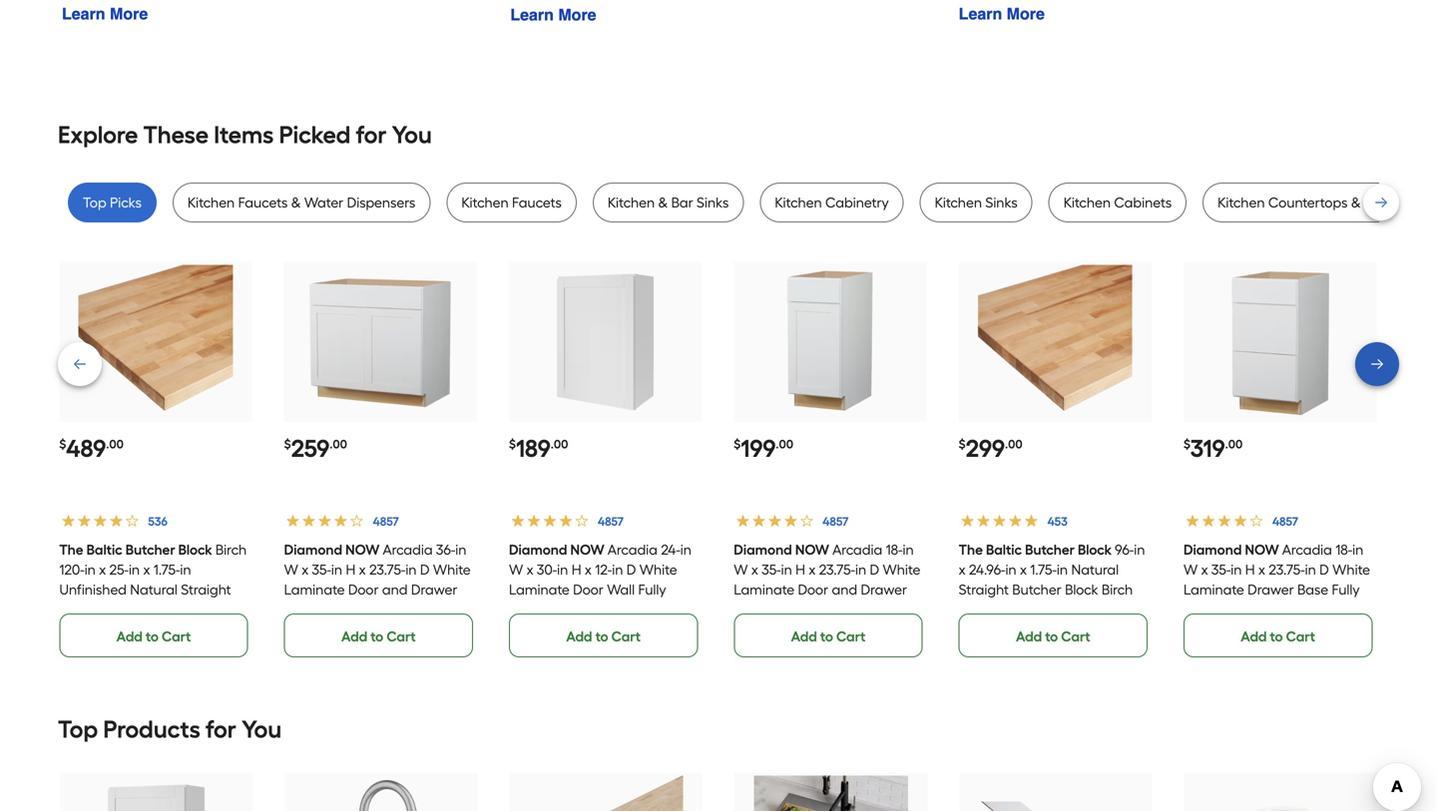 Task type: describe. For each thing, give the bounding box(es) containing it.
h for 199
[[796, 561, 805, 578]]

1 x from the left
[[99, 561, 106, 578]]

diamond for 319
[[1184, 541, 1242, 558]]

d for 199
[[870, 561, 879, 578]]

10 x from the left
[[1020, 561, 1027, 578]]

panel inside arcadia 18-in w x 35-in h x 23.75-in d white laminate door and drawer base fully assembled cabinet (recessed panel shaker door style)
[[801, 621, 836, 638]]

and for 199
[[832, 581, 858, 598]]

explore
[[58, 120, 138, 149]]

add for 319
[[1241, 628, 1267, 645]]

block inside 96-in x 24.96-in x 1.75-in natural straight butcher block birch countertop
[[1065, 581, 1098, 598]]

straight inside "birch 120-in x 25-in x 1.75-in unfinished natural straight butcher block birch countertop"
[[181, 581, 231, 598]]

butcher inside "birch 120-in x 25-in x 1.75-in unfinished natural straight butcher block birch countertop"
[[59, 601, 109, 618]]

shaker inside the arcadia 36-in w x 35-in h x 23.75-in d white laminate door and drawer base fully assembled cabinet (recessed panel shaker door style)
[[390, 621, 434, 638]]

shaker inside arcadia 18-in w x 35-in h x 23.75-in d white laminate drawer base fully assembled cabinet (recessed panel shaker door style)
[[1222, 621, 1267, 638]]

assembled inside arcadia 18-in w x 35-in h x 23.75-in d white laminate door and drawer base fully assembled cabinet (recessed panel shaker door style)
[[800, 601, 870, 618]]

style) inside arcadia 24-in w x 30-in h x 12-in d white laminate door wall fully assembled cabinet (recessed panel shaker door style)
[[629, 621, 664, 638]]

cabinet inside arcadia 24-in w x 30-in h x 12-in d white laminate door wall fully assembled cabinet (recessed panel shaker door style)
[[582, 601, 634, 618]]

bar
[[671, 194, 693, 211]]

7 x from the left
[[751, 561, 758, 578]]

countertop inside 96-in x 24.96-in x 1.75-in natural straight butcher block birch countertop
[[959, 601, 1032, 618]]

top products for you
[[58, 715, 282, 744]]

kitchen cabinets
[[1064, 194, 1172, 211]]

h for 259
[[346, 561, 356, 578]]

h for 319
[[1245, 561, 1255, 578]]

diamond now arcadia 96-in w x 4-in h x 0.22-in d white unfinished cabinet toe kick image
[[979, 776, 1133, 811]]

arcadia for 259
[[383, 541, 433, 558]]

0 horizontal spatial learn
[[62, 5, 105, 23]]

.00 for 189
[[551, 437, 568, 451]]

add for 259
[[341, 628, 367, 645]]

diamond now for 189
[[509, 541, 605, 558]]

2 sinks from the left
[[985, 194, 1018, 211]]

panel inside the arcadia 36-in w x 35-in h x 23.75-in d white laminate door and drawer base fully assembled cabinet (recessed panel shaker door style)
[[351, 621, 387, 638]]

white for 319
[[1333, 561, 1370, 578]]

shaker inside arcadia 24-in w x 30-in h x 12-in d white laminate door wall fully assembled cabinet (recessed panel shaker door style)
[[548, 621, 592, 638]]

1 horizontal spatial learn
[[510, 5, 554, 24]]

countertops
[[1268, 194, 1348, 211]]

1 sinks from the left
[[697, 194, 729, 211]]

0 vertical spatial for
[[356, 120, 387, 149]]

shaker inside arcadia 18-in w x 35-in h x 23.75-in d white laminate door and drawer base fully assembled cabinet (recessed panel shaker door style)
[[840, 621, 884, 638]]

now for 259
[[346, 541, 380, 558]]

wall
[[607, 581, 635, 598]]

add for 489
[[116, 628, 143, 645]]

products
[[103, 715, 200, 744]]

1 horizontal spatial learn more
[[510, 5, 596, 24]]

12-
[[595, 561, 612, 578]]

natural inside "birch 120-in x 25-in x 1.75-in unfinished natural straight butcher block birch countertop"
[[130, 581, 178, 598]]

allen + roth 96-in x 25-in x 1.5-in natural straight butcher block hevea countertop image
[[529, 776, 683, 811]]

butcher inside 96-in x 24.96-in x 1.75-in natural straight butcher block birch countertop
[[1012, 581, 1062, 598]]

$ 319 .00
[[1184, 434, 1243, 463]]

cabinet inside the arcadia 36-in w x 35-in h x 23.75-in d white laminate door and drawer base fully assembled cabinet (recessed panel shaker door style)
[[423, 601, 475, 618]]

96-
[[1115, 541, 1134, 558]]

kitchen for kitchen sinks
[[935, 194, 982, 211]]

cart for 189
[[611, 628, 641, 645]]

18- for 319
[[1336, 541, 1353, 558]]

add for 189
[[566, 628, 592, 645]]

35- for 199
[[762, 561, 781, 578]]

top for top picks
[[83, 194, 106, 211]]

natural inside 96-in x 24.96-in x 1.75-in natural straight butcher block birch countertop
[[1071, 561, 1119, 578]]

23.75- for 199
[[819, 561, 855, 578]]

$ for 189
[[509, 437, 516, 451]]

arcadia for 189
[[608, 541, 658, 558]]

add to cart link for 489
[[59, 614, 248, 658]]

add for 199
[[791, 628, 817, 645]]

189
[[516, 434, 551, 463]]

12 x from the left
[[1259, 561, 1266, 578]]

add to cart for 259
[[341, 628, 416, 645]]

2 vertical spatial birch
[[149, 601, 180, 618]]

diamond now for 259
[[284, 541, 380, 558]]

1.75- inside 96-in x 24.96-in x 1.75-in natural straight butcher block birch countertop
[[1030, 561, 1057, 578]]

unfinished
[[59, 581, 127, 598]]

arcadia 18-in w x 35-in h x 23.75-in d white laminate door and drawer base fully assembled cabinet (recessed panel shaker door style)
[[734, 541, 924, 658]]

(recessed inside arcadia 24-in w x 30-in h x 12-in d white laminate door wall fully assembled cabinet (recessed panel shaker door style)
[[637, 601, 701, 618]]

$ 259 .00
[[284, 434, 347, 463]]

cabinets
[[1114, 194, 1172, 211]]

fully inside arcadia 18-in w x 35-in h x 23.75-in d white laminate drawer base fully assembled cabinet (recessed panel shaker door style)
[[1332, 581, 1360, 598]]

fully inside the arcadia 36-in w x 35-in h x 23.75-in d white laminate door and drawer base fully assembled cabinet (recessed panel shaker door style)
[[319, 601, 347, 618]]

add to cart for 319
[[1241, 628, 1315, 645]]

laminate for 189
[[509, 581, 570, 598]]

$ for 299
[[959, 437, 966, 451]]

8 x from the left
[[809, 561, 816, 578]]

diamond for 189
[[509, 541, 567, 558]]

23.75- for 319
[[1269, 561, 1305, 578]]

w for 199
[[734, 561, 748, 578]]

drawer inside arcadia 18-in w x 35-in h x 23.75-in d white laminate drawer base fully assembled cabinet (recessed panel shaker door style)
[[1248, 581, 1294, 598]]

3 x from the left
[[302, 561, 309, 578]]

489 list item
[[59, 262, 252, 658]]

style) inside arcadia 18-in w x 35-in h x 23.75-in d white laminate door and drawer base fully assembled cabinet (recessed panel shaker door style)
[[734, 641, 768, 658]]

199 list item
[[734, 262, 927, 658]]

24-
[[661, 541, 680, 558]]

fully inside arcadia 18-in w x 35-in h x 23.75-in d white laminate door and drawer base fully assembled cabinet (recessed panel shaker door style)
[[768, 601, 796, 618]]

dispensers
[[347, 194, 416, 211]]

24.96-
[[969, 561, 1006, 578]]

1 horizontal spatial you
[[392, 120, 432, 149]]

35- for 259
[[312, 561, 331, 578]]

explore these items picked for you
[[58, 120, 432, 149]]

arcadia 36-in w x 35-in h x 23.75-in d white laminate door and drawer base fully assembled cabinet (recessed panel shaker door style)
[[284, 541, 475, 658]]

w for 189
[[509, 561, 523, 578]]

add to cart link for 259
[[284, 614, 473, 658]]

white for 189
[[640, 561, 677, 578]]

diamond now arcadia 18-in w x 35-in h x 23.75-in d white laminate door and drawer base fully assembled cabinet (recessed panel shaker door style) image
[[753, 265, 908, 419]]

more for the left learn more link
[[110, 5, 148, 23]]

now for 199
[[795, 541, 829, 558]]

11 x from the left
[[1201, 561, 1208, 578]]

the baltic butcher block 96-in x 24.96-in x 1.75-in natural straight butcher block birch countertop image
[[978, 265, 1132, 419]]

$ 489 .00
[[59, 434, 124, 463]]

add to cart for 189
[[566, 628, 641, 645]]

kitchen for kitchen faucets & water dispensers
[[188, 194, 235, 211]]

kitchen for kitchen countertops & accessories
[[1218, 194, 1265, 211]]

259
[[291, 434, 330, 463]]

countertop inside "birch 120-in x 25-in x 1.75-in unfinished natural straight butcher block birch countertop"
[[59, 621, 132, 638]]

kitchen for kitchen cabinets
[[1064, 194, 1111, 211]]

.00 for 299
[[1005, 437, 1023, 451]]

add to cart link for 319
[[1184, 614, 1373, 658]]

35- for 319
[[1212, 561, 1231, 578]]

panel inside arcadia 18-in w x 35-in h x 23.75-in d white laminate drawer base fully assembled cabinet (recessed panel shaker door style)
[[1184, 621, 1219, 638]]

489
[[66, 434, 106, 463]]

.00 for 199
[[776, 437, 793, 451]]

w for 319
[[1184, 561, 1198, 578]]

add to cart link for 299
[[959, 614, 1148, 658]]

6 x from the left
[[585, 561, 592, 578]]

the baltic butcher block for 299
[[959, 541, 1112, 558]]

$ 299 .00
[[959, 434, 1023, 463]]

top picks
[[83, 194, 142, 211]]

water
[[304, 194, 344, 211]]

diamond now arcadia 24-in w x 30-in h x 12-in d white laminate door wall fully assembled cabinet (recessed panel shaker door style) image inside 189 list item
[[528, 265, 683, 419]]

kitchen & bar sinks
[[608, 194, 729, 211]]

kitchen for kitchen cabinetry
[[775, 194, 822, 211]]

block inside "birch 120-in x 25-in x 1.75-in unfinished natural straight butcher block birch countertop"
[[112, 601, 145, 618]]

18- for 199
[[886, 541, 903, 558]]

2 horizontal spatial learn more
[[959, 5, 1045, 23]]



Task type: locate. For each thing, give the bounding box(es) containing it.
3 .00 from the left
[[551, 437, 568, 451]]

2 .00 from the left
[[330, 437, 347, 451]]

butcher
[[126, 541, 175, 558], [1025, 541, 1075, 558], [1012, 581, 1062, 598], [59, 601, 109, 618]]

2 to from the left
[[371, 628, 384, 645]]

0 horizontal spatial faucets
[[238, 194, 288, 211]]

the up the 24.96-
[[959, 541, 983, 558]]

white inside arcadia 18-in w x 35-in h x 23.75-in d white laminate drawer base fully assembled cabinet (recessed panel shaker door style)
[[1333, 561, 1370, 578]]

& left water at top left
[[291, 194, 301, 211]]

(recessed inside arcadia 18-in w x 35-in h x 23.75-in d white laminate drawer base fully assembled cabinet (recessed panel shaker door style)
[[1312, 601, 1376, 618]]

4 panel from the left
[[1184, 621, 1219, 638]]

299 list item
[[959, 262, 1152, 658]]

0 horizontal spatial 1.75-
[[153, 561, 180, 578]]

these
[[143, 120, 209, 149]]

$ inside $ 189 .00
[[509, 437, 516, 451]]

learn more
[[62, 5, 148, 23], [959, 5, 1045, 23], [510, 5, 596, 24]]

kitchen sinks
[[935, 194, 1018, 211]]

arcadia inside arcadia 24-in w x 30-in h x 12-in d white laminate door wall fully assembled cabinet (recessed panel shaker door style)
[[608, 541, 658, 558]]

4 h from the left
[[1245, 561, 1255, 578]]

w inside arcadia 18-in w x 35-in h x 23.75-in d white laminate door and drawer base fully assembled cabinet (recessed panel shaker door style)
[[734, 561, 748, 578]]

.00
[[106, 437, 124, 451], [330, 437, 347, 451], [551, 437, 568, 451], [776, 437, 793, 451], [1005, 437, 1023, 451], [1225, 437, 1243, 451]]

the baltic butcher block for 489
[[59, 541, 212, 558]]

2 horizontal spatial &
[[1351, 194, 1361, 211]]

now inside "259" list item
[[346, 541, 380, 558]]

25-
[[109, 561, 129, 578]]

d for 189
[[627, 561, 636, 578]]

picks
[[110, 194, 142, 211]]

top left "picks"
[[83, 194, 106, 211]]

laminate for 319
[[1184, 581, 1244, 598]]

add to cart for 489
[[116, 628, 191, 645]]

0 horizontal spatial &
[[291, 194, 301, 211]]

1 1.75- from the left
[[153, 561, 180, 578]]

for right products
[[206, 715, 236, 744]]

1 18- from the left
[[886, 541, 903, 558]]

countertop down unfinished
[[59, 621, 132, 638]]

d inside arcadia 18-in w x 35-in h x 23.75-in d white laminate drawer base fully assembled cabinet (recessed panel shaker door style)
[[1320, 561, 1329, 578]]

arcadia 18-in w x 35-in h x 23.75-in d white laminate drawer base fully assembled cabinet (recessed panel shaker door style)
[[1184, 541, 1376, 638]]

0 horizontal spatial sinks
[[697, 194, 729, 211]]

3 $ from the left
[[509, 437, 516, 451]]

3 white from the left
[[883, 561, 921, 578]]

assembled inside the arcadia 36-in w x 35-in h x 23.75-in d white laminate door and drawer base fully assembled cabinet (recessed panel shaker door style)
[[350, 601, 420, 618]]

to for 199
[[820, 628, 833, 645]]

laminate
[[284, 581, 345, 598], [509, 581, 570, 598], [734, 581, 795, 598], [1184, 581, 1244, 598]]

0 horizontal spatial countertop
[[59, 621, 132, 638]]

23.75- for 259
[[369, 561, 406, 578]]

2 horizontal spatial birch
[[1102, 581, 1133, 598]]

2 horizontal spatial learn more link
[[959, 5, 1045, 23]]

base inside arcadia 18-in w x 35-in h x 23.75-in d white laminate drawer base fully assembled cabinet (recessed panel shaker door style)
[[1298, 581, 1329, 598]]

now inside 199 list item
[[795, 541, 829, 558]]

1 horizontal spatial the baltic butcher block
[[959, 541, 1112, 558]]

door inside arcadia 18-in w x 35-in h x 23.75-in d white laminate drawer base fully assembled cabinet (recessed panel shaker door style)
[[1270, 621, 1301, 638]]

add to cart link inside 189 list item
[[509, 614, 698, 658]]

1.75- right 25- at the left bottom of page
[[153, 561, 180, 578]]

$ inside $ 489 .00
[[59, 437, 66, 451]]

1 white from the left
[[433, 561, 471, 578]]

1 drawer from the left
[[411, 581, 457, 598]]

0 vertical spatial diamond now arcadia 24-in w x 30-in h x 12-in d white laminate door wall fully assembled cabinet (recessed panel shaker door style) image
[[528, 265, 683, 419]]

cart inside 319 list item
[[1286, 628, 1315, 645]]

now inside 319 list item
[[1245, 541, 1279, 558]]

kitchen for kitchen & bar sinks
[[608, 194, 655, 211]]

3 add from the left
[[566, 628, 592, 645]]

drawer
[[411, 581, 457, 598], [861, 581, 907, 598], [1248, 581, 1294, 598]]

1 now from the left
[[346, 541, 380, 558]]

5 x from the left
[[527, 561, 534, 578]]

6 add to cart link from the left
[[1184, 614, 1373, 658]]

add to cart link inside 319 list item
[[1184, 614, 1373, 658]]

1 horizontal spatial natural
[[1071, 561, 1119, 578]]

4 to from the left
[[820, 628, 833, 645]]

(recessed inside arcadia 18-in w x 35-in h x 23.75-in d white laminate door and drawer base fully assembled cabinet (recessed panel shaker door style)
[[734, 621, 798, 638]]

4 diamond from the left
[[1184, 541, 1242, 558]]

x
[[99, 561, 106, 578], [143, 561, 150, 578], [302, 561, 309, 578], [359, 561, 366, 578], [527, 561, 534, 578], [585, 561, 592, 578], [751, 561, 758, 578], [809, 561, 816, 578], [959, 561, 966, 578], [1020, 561, 1027, 578], [1201, 561, 1208, 578], [1259, 561, 1266, 578]]

2 & from the left
[[658, 194, 668, 211]]

you inside "top products for you" heading
[[242, 715, 282, 744]]

laminate inside arcadia 18-in w x 35-in h x 23.75-in d white laminate door and drawer base fully assembled cabinet (recessed panel shaker door style)
[[734, 581, 795, 598]]

white for 199
[[883, 561, 921, 578]]

1 horizontal spatial straight
[[959, 581, 1009, 598]]

1 horizontal spatial the
[[959, 541, 983, 558]]

1 .00 from the left
[[106, 437, 124, 451]]

top
[[83, 194, 106, 211], [58, 715, 98, 744]]

2 18- from the left
[[1336, 541, 1353, 558]]

allen + roth 3.5-in stainless steel rust resistant strainer with lock mount included image
[[1204, 776, 1358, 811]]

2 x from the left
[[143, 561, 150, 578]]

18- inside arcadia 18-in w x 35-in h x 23.75-in d white laminate door and drawer base fully assembled cabinet (recessed panel shaker door style)
[[886, 541, 903, 558]]

diamond now arcadia 24-in w x 30-in h x 12-in d white laminate door wall fully assembled cabinet (recessed panel shaker door style) image
[[528, 265, 683, 419], [79, 776, 234, 811]]

add inside 299 list item
[[1016, 628, 1042, 645]]

d inside arcadia 18-in w x 35-in h x 23.75-in d white laminate door and drawer base fully assembled cabinet (recessed panel shaker door style)
[[870, 561, 879, 578]]

3 diamond now from the left
[[734, 541, 829, 558]]

2 laminate from the left
[[509, 581, 570, 598]]

assembled inside arcadia 24-in w x 30-in h x 12-in d white laminate door wall fully assembled cabinet (recessed panel shaker door style)
[[509, 601, 579, 618]]

& for kitchen faucets & water dispensers
[[291, 194, 301, 211]]

3 h from the left
[[796, 561, 805, 578]]

1 faucets from the left
[[238, 194, 288, 211]]

d for 259
[[420, 561, 430, 578]]

cart inside 189 list item
[[611, 628, 641, 645]]

3 now from the left
[[795, 541, 829, 558]]

0 horizontal spatial you
[[242, 715, 282, 744]]

5 to from the left
[[1045, 628, 1058, 645]]

w for 259
[[284, 561, 298, 578]]

add to cart inside "259" list item
[[341, 628, 416, 645]]

kraus kore workstation dual-mount 33-in x 22-in stainless steel single bowl 2-hole workstation kitchen sink image
[[754, 776, 908, 811]]

kitchen for kitchen faucets
[[461, 194, 509, 211]]

base for 259
[[284, 601, 315, 618]]

add to cart for 299
[[1016, 628, 1091, 645]]

add to cart link inside 199 list item
[[734, 614, 923, 658]]

3 kitchen from the left
[[608, 194, 655, 211]]

7 kitchen from the left
[[1218, 194, 1265, 211]]

diamond for 259
[[284, 541, 342, 558]]

189 list item
[[509, 262, 702, 658]]

cart for 299
[[1061, 628, 1091, 645]]

birch
[[215, 541, 247, 558], [1102, 581, 1133, 598], [149, 601, 180, 618]]

0 horizontal spatial learn more link
[[62, 5, 148, 23]]

0 vertical spatial countertop
[[959, 601, 1032, 618]]

white
[[433, 561, 471, 578], [640, 561, 677, 578], [883, 561, 921, 578], [1333, 561, 1370, 578]]

cart
[[162, 628, 191, 645], [387, 628, 416, 645], [611, 628, 641, 645], [836, 628, 866, 645], [1061, 628, 1091, 645], [1286, 628, 1315, 645]]

cabinet inside arcadia 18-in w x 35-in h x 23.75-in d white laminate door and drawer base fully assembled cabinet (recessed panel shaker door style)
[[873, 601, 924, 618]]

panel
[[351, 621, 387, 638], [509, 621, 544, 638], [801, 621, 836, 638], [1184, 621, 1219, 638]]

add to cart inside 189 list item
[[566, 628, 641, 645]]

add to cart link for 189
[[509, 614, 698, 658]]

1 diamond from the left
[[284, 541, 342, 558]]

1 horizontal spatial 18-
[[1336, 541, 1353, 558]]

base for 199
[[734, 601, 765, 618]]

2 23.75- from the left
[[819, 561, 855, 578]]

straight
[[181, 581, 231, 598], [959, 581, 1009, 598]]

18- inside arcadia 18-in w x 35-in h x 23.75-in d white laminate drawer base fully assembled cabinet (recessed panel shaker door style)
[[1336, 541, 1353, 558]]

1 horizontal spatial countertop
[[959, 601, 1032, 618]]

add to cart inside 489 list item
[[116, 628, 191, 645]]

23.75-
[[369, 561, 406, 578], [819, 561, 855, 578], [1269, 561, 1305, 578]]

2 add to cart link from the left
[[284, 614, 473, 658]]

1 horizontal spatial and
[[832, 581, 858, 598]]

2 panel from the left
[[509, 621, 544, 638]]

0 horizontal spatial base
[[284, 601, 315, 618]]

$ for 489
[[59, 437, 66, 451]]

0 horizontal spatial natural
[[130, 581, 178, 598]]

drawer for 259
[[411, 581, 457, 598]]

$ inside $ 319 .00
[[1184, 437, 1191, 451]]

1 d from the left
[[420, 561, 430, 578]]

straight inside 96-in x 24.96-in x 1.75-in natural straight butcher block birch countertop
[[959, 581, 1009, 598]]

now for 189
[[570, 541, 605, 558]]

2 horizontal spatial 23.75-
[[1269, 561, 1305, 578]]

to inside "259" list item
[[371, 628, 384, 645]]

the baltic butcher block
[[59, 541, 212, 558], [959, 541, 1112, 558]]

0 horizontal spatial for
[[206, 715, 236, 744]]

diamond now inside 199 list item
[[734, 541, 829, 558]]

4 diamond now from the left
[[1184, 541, 1279, 558]]

0 horizontal spatial learn more
[[62, 5, 148, 23]]

assembled
[[350, 601, 420, 618], [509, 601, 579, 618], [800, 601, 870, 618], [1184, 601, 1254, 618]]

the inside 489 list item
[[59, 541, 83, 558]]

5 .00 from the left
[[1005, 437, 1023, 451]]

0 horizontal spatial 18-
[[886, 541, 903, 558]]

to for 299
[[1045, 628, 1058, 645]]

kitchen faucets & water dispensers
[[188, 194, 416, 211]]

4 x from the left
[[359, 561, 366, 578]]

0 horizontal spatial and
[[382, 581, 408, 598]]

natural
[[1071, 561, 1119, 578], [130, 581, 178, 598]]

shaker
[[390, 621, 434, 638], [548, 621, 592, 638], [840, 621, 884, 638], [1222, 621, 1267, 638]]

laminate inside arcadia 18-in w x 35-in h x 23.75-in d white laminate drawer base fully assembled cabinet (recessed panel shaker door style)
[[1184, 581, 1244, 598]]

diamond now for 199
[[734, 541, 829, 558]]

diamond now
[[284, 541, 380, 558], [509, 541, 605, 558], [734, 541, 829, 558], [1184, 541, 1279, 558]]

1 diamond now from the left
[[284, 541, 380, 558]]

.00 inside $ 189 .00
[[551, 437, 568, 451]]

more for rightmost learn more link
[[1007, 5, 1045, 23]]

add inside "259" list item
[[341, 628, 367, 645]]

.00 for 319
[[1225, 437, 1243, 451]]

diamond for 199
[[734, 541, 792, 558]]

diamond now for 319
[[1184, 541, 1279, 558]]

cabinetry
[[825, 194, 889, 211]]

the baltic butcher block up 25- at the left bottom of page
[[59, 541, 212, 558]]

1.75- right the 24.96-
[[1030, 561, 1057, 578]]

0 horizontal spatial the baltic butcher block
[[59, 541, 212, 558]]

1 & from the left
[[291, 194, 301, 211]]

2 drawer from the left
[[861, 581, 907, 598]]

120-
[[59, 561, 85, 578]]

assembled inside arcadia 18-in w x 35-in h x 23.75-in d white laminate drawer base fully assembled cabinet (recessed panel shaker door style)
[[1184, 601, 1254, 618]]

2 now from the left
[[570, 541, 605, 558]]

to inside 319 list item
[[1270, 628, 1283, 645]]

the baltic butcher block up the 24.96-
[[959, 541, 1112, 558]]

.00 for 259
[[330, 437, 347, 451]]

panel inside arcadia 24-in w x 30-in h x 12-in d white laminate door wall fully assembled cabinet (recessed panel shaker door style)
[[509, 621, 544, 638]]

1 horizontal spatial 1.75-
[[1030, 561, 1057, 578]]

1 panel from the left
[[351, 621, 387, 638]]

to for 259
[[371, 628, 384, 645]]

w
[[284, 561, 298, 578], [509, 561, 523, 578], [734, 561, 748, 578], [1184, 561, 1198, 578]]

d for 319
[[1320, 561, 1329, 578]]

1 shaker from the left
[[390, 621, 434, 638]]

2 horizontal spatial learn
[[959, 5, 1002, 23]]

learn more link
[[62, 5, 148, 23], [959, 5, 1045, 23], [510, 5, 596, 24]]

2 horizontal spatial drawer
[[1248, 581, 1294, 598]]

4 add to cart from the left
[[791, 628, 866, 645]]

arcadia 24-in w x 30-in h x 12-in d white laminate door wall fully assembled cabinet (recessed panel shaker door style)
[[509, 541, 701, 638]]

sinks
[[697, 194, 729, 211], [985, 194, 1018, 211]]

1 kitchen from the left
[[188, 194, 235, 211]]

0 vertical spatial natural
[[1071, 561, 1119, 578]]

fully
[[638, 581, 666, 598], [1332, 581, 1360, 598], [319, 601, 347, 618], [768, 601, 796, 618]]

5 add to cart link from the left
[[959, 614, 1148, 658]]

1 horizontal spatial learn more link
[[510, 5, 596, 24]]

.00 inside $ 489 .00
[[106, 437, 124, 451]]

1.75- inside "birch 120-in x 25-in x 1.75-in unfinished natural straight butcher block birch countertop"
[[153, 561, 180, 578]]

4 .00 from the left
[[776, 437, 793, 451]]

6 .00 from the left
[[1225, 437, 1243, 451]]

6 $ from the left
[[1184, 437, 1191, 451]]

2 the baltic butcher block from the left
[[959, 541, 1112, 558]]

1 vertical spatial birch
[[1102, 581, 1133, 598]]

and for 259
[[382, 581, 408, 598]]

3 to from the left
[[595, 628, 608, 645]]

door
[[348, 581, 379, 598], [573, 581, 604, 598], [798, 581, 829, 598], [437, 621, 468, 638], [595, 621, 626, 638], [887, 621, 918, 638], [1270, 621, 1301, 638]]

(recessed inside the arcadia 36-in w x 35-in h x 23.75-in d white laminate door and drawer base fully assembled cabinet (recessed panel shaker door style)
[[284, 621, 348, 638]]

cart for 319
[[1286, 628, 1315, 645]]

baltic up the 24.96-
[[986, 541, 1022, 558]]

accessories
[[1364, 194, 1437, 211]]

kitchen
[[188, 194, 235, 211], [461, 194, 509, 211], [608, 194, 655, 211], [775, 194, 822, 211], [935, 194, 982, 211], [1064, 194, 1111, 211], [1218, 194, 1265, 211]]

3 & from the left
[[1351, 194, 1361, 211]]

1 baltic from the left
[[86, 541, 122, 558]]

1 horizontal spatial 35-
[[762, 561, 781, 578]]

the for 489
[[59, 541, 83, 558]]

for
[[356, 120, 387, 149], [206, 715, 236, 744]]

.00 inside $ 199 .00
[[776, 437, 793, 451]]

arcadia inside the arcadia 36-in w x 35-in h x 23.75-in d white laminate door and drawer base fully assembled cabinet (recessed panel shaker door style)
[[383, 541, 433, 558]]

faucets
[[238, 194, 288, 211], [512, 194, 562, 211]]

6 add to cart from the left
[[1241, 628, 1315, 645]]

block
[[178, 541, 212, 558], [1078, 541, 1112, 558], [1065, 581, 1098, 598], [112, 601, 145, 618]]

cart for 489
[[162, 628, 191, 645]]

top left products
[[58, 715, 98, 744]]

h inside arcadia 18-in w x 35-in h x 23.75-in d white laminate drawer base fully assembled cabinet (recessed panel shaker door style)
[[1245, 561, 1255, 578]]

style) inside arcadia 18-in w x 35-in h x 23.75-in d white laminate drawer base fully assembled cabinet (recessed panel shaker door style)
[[1304, 621, 1338, 638]]

259 list item
[[284, 262, 477, 658]]

0 horizontal spatial the
[[59, 541, 83, 558]]

1 horizontal spatial drawer
[[861, 581, 907, 598]]

faucets for kitchen faucets & water dispensers
[[238, 194, 288, 211]]

2 horizontal spatial more
[[1007, 5, 1045, 23]]

1 horizontal spatial sinks
[[985, 194, 1018, 211]]

style)
[[629, 621, 664, 638], [1304, 621, 1338, 638], [284, 641, 319, 658], [734, 641, 768, 658]]

& left the accessories
[[1351, 194, 1361, 211]]

you
[[392, 120, 432, 149], [242, 715, 282, 744]]

cabinet inside arcadia 18-in w x 35-in h x 23.75-in d white laminate drawer base fully assembled cabinet (recessed panel shaker door style)
[[1257, 601, 1308, 618]]

diamond now inside "259" list item
[[284, 541, 380, 558]]

1 to from the left
[[146, 628, 159, 645]]

1 horizontal spatial faucets
[[512, 194, 562, 211]]

cart inside 489 list item
[[162, 628, 191, 645]]

1 horizontal spatial birch
[[215, 541, 247, 558]]

2 and from the left
[[832, 581, 858, 598]]

2 35- from the left
[[762, 561, 781, 578]]

to inside 199 list item
[[820, 628, 833, 645]]

1 vertical spatial you
[[242, 715, 282, 744]]

6 to from the left
[[1270, 628, 1283, 645]]

1 h from the left
[[346, 561, 356, 578]]

1 horizontal spatial baltic
[[986, 541, 1022, 558]]

picked
[[279, 120, 351, 149]]

natural down 96-
[[1071, 561, 1119, 578]]

1 horizontal spatial 23.75-
[[819, 561, 855, 578]]

cart for 259
[[387, 628, 416, 645]]

3 35- from the left
[[1212, 561, 1231, 578]]

top for top products for you
[[58, 715, 98, 744]]

for inside heading
[[206, 715, 236, 744]]

diamond now arcadia 36-in w x 35-in h x 23.75-in d white laminate door and drawer base fully assembled cabinet (recessed panel shaker door style) image
[[303, 265, 458, 419]]

add to cart link inside 299 list item
[[959, 614, 1148, 658]]

add to cart inside 199 list item
[[791, 628, 866, 645]]

baltic
[[86, 541, 122, 558], [986, 541, 1022, 558]]

white for 259
[[433, 561, 471, 578]]

0 vertical spatial birch
[[215, 541, 247, 558]]

0 horizontal spatial baltic
[[86, 541, 122, 558]]

add to cart for 199
[[791, 628, 866, 645]]

& left bar on the top left
[[658, 194, 668, 211]]

4 d from the left
[[1320, 561, 1329, 578]]

319
[[1191, 434, 1225, 463]]

$ 189 .00
[[509, 434, 568, 463]]

0 horizontal spatial 35-
[[312, 561, 331, 578]]

arcadia for 199
[[833, 541, 883, 558]]

top products for you heading
[[58, 709, 1379, 749]]

18-
[[886, 541, 903, 558], [1336, 541, 1353, 558]]

199
[[741, 434, 776, 463]]

1 the from the left
[[59, 541, 83, 558]]

white inside arcadia 18-in w x 35-in h x 23.75-in d white laminate door and drawer base fully assembled cabinet (recessed panel shaker door style)
[[883, 561, 921, 578]]

add to cart link for 199
[[734, 614, 923, 658]]

2 assembled from the left
[[509, 601, 579, 618]]

&
[[291, 194, 301, 211], [658, 194, 668, 211], [1351, 194, 1361, 211]]

$ inside $ 199 .00
[[734, 437, 741, 451]]

6 kitchen from the left
[[1064, 194, 1111, 211]]

0 vertical spatial you
[[392, 120, 432, 149]]

fully inside arcadia 24-in w x 30-in h x 12-in d white laminate door wall fully assembled cabinet (recessed panel shaker door style)
[[638, 581, 666, 598]]

1 w from the left
[[284, 561, 298, 578]]

the baltic butcher block inside 489 list item
[[59, 541, 212, 558]]

1 add to cart from the left
[[116, 628, 191, 645]]

the for 299
[[959, 541, 983, 558]]

drawer inside arcadia 18-in w x 35-in h x 23.75-in d white laminate door and drawer base fully assembled cabinet (recessed panel shaker door style)
[[861, 581, 907, 598]]

h for 189
[[572, 561, 581, 578]]

319 list item
[[1184, 262, 1377, 658]]

birch inside 96-in x 24.96-in x 1.75-in natural straight butcher block birch countertop
[[1102, 581, 1133, 598]]

0 horizontal spatial more
[[110, 5, 148, 23]]

add
[[116, 628, 143, 645], [341, 628, 367, 645], [566, 628, 592, 645], [791, 628, 817, 645], [1016, 628, 1042, 645], [1241, 628, 1267, 645]]

.00 for 489
[[106, 437, 124, 451]]

arcadia
[[383, 541, 433, 558], [608, 541, 658, 558], [833, 541, 883, 558], [1282, 541, 1332, 558]]

1 vertical spatial diamond now arcadia 24-in w x 30-in h x 12-in d white laminate door wall fully assembled cabinet (recessed panel shaker door style) image
[[79, 776, 234, 811]]

0 horizontal spatial birch
[[149, 601, 180, 618]]

diamond inside 199 list item
[[734, 541, 792, 558]]

2 arcadia from the left
[[608, 541, 658, 558]]

9 x from the left
[[959, 561, 966, 578]]

to
[[146, 628, 159, 645], [371, 628, 384, 645], [595, 628, 608, 645], [820, 628, 833, 645], [1045, 628, 1058, 645], [1270, 628, 1283, 645]]

$ for 259
[[284, 437, 291, 451]]

kitchen faucets
[[461, 194, 562, 211]]

5 $ from the left
[[959, 437, 966, 451]]

4 white from the left
[[1333, 561, 1370, 578]]

kitchen cabinetry
[[775, 194, 889, 211]]

h
[[346, 561, 356, 578], [572, 561, 581, 578], [796, 561, 805, 578], [1245, 561, 1255, 578]]

white inside arcadia 24-in w x 30-in h x 12-in d white laminate door wall fully assembled cabinet (recessed panel shaker door style)
[[640, 561, 677, 578]]

1 cabinet from the left
[[423, 601, 475, 618]]

for right picked
[[356, 120, 387, 149]]

w inside arcadia 18-in w x 35-in h x 23.75-in d white laminate drawer base fully assembled cabinet (recessed panel shaker door style)
[[1184, 561, 1198, 578]]

arcadia inside arcadia 18-in w x 35-in h x 23.75-in d white laminate drawer base fully assembled cabinet (recessed panel shaker door style)
[[1282, 541, 1332, 558]]

natural right unfinished
[[130, 581, 178, 598]]

to for 319
[[1270, 628, 1283, 645]]

w inside arcadia 24-in w x 30-in h x 12-in d white laminate door wall fully assembled cabinet (recessed panel shaker door style)
[[509, 561, 523, 578]]

add to cart
[[116, 628, 191, 645], [341, 628, 416, 645], [566, 628, 641, 645], [791, 628, 866, 645], [1016, 628, 1091, 645], [1241, 628, 1315, 645]]

1 vertical spatial for
[[206, 715, 236, 744]]

1 vertical spatial top
[[58, 715, 98, 744]]

faucets for kitchen faucets
[[512, 194, 562, 211]]

to inside 189 list item
[[595, 628, 608, 645]]

3 laminate from the left
[[734, 581, 795, 598]]

0 horizontal spatial 23.75-
[[369, 561, 406, 578]]

$ inside the $ 299 .00
[[959, 437, 966, 451]]

kitchen countertops & accessories
[[1218, 194, 1437, 211]]

1 arcadia from the left
[[383, 541, 433, 558]]

2 faucets from the left
[[512, 194, 562, 211]]

laminate for 259
[[284, 581, 345, 598]]

1 horizontal spatial diamond now arcadia 24-in w x 30-in h x 12-in d white laminate door wall fully assembled cabinet (recessed panel shaker door style) image
[[528, 265, 683, 419]]

cart for 199
[[836, 628, 866, 645]]

& for kitchen countertops & accessories
[[1351, 194, 1361, 211]]

1 and from the left
[[382, 581, 408, 598]]

2 horizontal spatial 35-
[[1212, 561, 1231, 578]]

h inside arcadia 24-in w x 30-in h x 12-in d white laminate door wall fully assembled cabinet (recessed panel shaker door style)
[[572, 561, 581, 578]]

1 laminate from the left
[[284, 581, 345, 598]]

in
[[455, 541, 467, 558], [680, 541, 692, 558], [903, 541, 914, 558], [1134, 541, 1145, 558], [1353, 541, 1364, 558], [85, 561, 96, 578], [129, 561, 140, 578], [180, 561, 191, 578], [331, 561, 342, 578], [406, 561, 417, 578], [557, 561, 568, 578], [612, 561, 623, 578], [781, 561, 792, 578], [855, 561, 866, 578], [1006, 561, 1017, 578], [1057, 561, 1068, 578], [1231, 561, 1242, 578], [1305, 561, 1316, 578]]

items
[[214, 120, 274, 149]]

30-
[[537, 561, 557, 578]]

diamond now arcadia 18-in w x 35-in h x 23.75-in d white laminate drawer base fully assembled cabinet (recessed panel shaker door style) image
[[1203, 265, 1357, 419]]

1 horizontal spatial base
[[734, 601, 765, 618]]

1.75-
[[153, 561, 180, 578], [1030, 561, 1057, 578]]

1 horizontal spatial more
[[558, 5, 596, 24]]

3 assembled from the left
[[800, 601, 870, 618]]

add inside 319 list item
[[1241, 628, 1267, 645]]

4 arcadia from the left
[[1282, 541, 1332, 558]]

countertop
[[959, 601, 1032, 618], [59, 621, 132, 638]]

the baltic butcher block birch 120-in x 25-in x 1.75-in unfinished natural straight butcher block birch countertop image
[[78, 265, 233, 419]]

1 $ from the left
[[59, 437, 66, 451]]

more for the middle learn more link
[[558, 5, 596, 24]]

laminate for 199
[[734, 581, 795, 598]]

moen georgene spot resist stainless single handle pull-down kitchen faucet with deck plate image
[[304, 776, 458, 811]]

now
[[346, 541, 380, 558], [570, 541, 605, 558], [795, 541, 829, 558], [1245, 541, 1279, 558]]

$ for 199
[[734, 437, 741, 451]]

baltic up 25- at the left bottom of page
[[86, 541, 122, 558]]

96-in x 24.96-in x 1.75-in natural straight butcher block birch countertop
[[959, 541, 1145, 618]]

1 35- from the left
[[312, 561, 331, 578]]

36-
[[436, 541, 455, 558]]

arcadia for 319
[[1282, 541, 1332, 558]]

baltic for 299
[[986, 541, 1022, 558]]

2 d from the left
[[627, 561, 636, 578]]

base
[[1298, 581, 1329, 598], [284, 601, 315, 618], [734, 601, 765, 618]]

3 add to cart link from the left
[[509, 614, 698, 658]]

countertop down the 24.96-
[[959, 601, 1032, 618]]

h inside the arcadia 36-in w x 35-in h x 23.75-in d white laminate door and drawer base fully assembled cabinet (recessed panel shaker door style)
[[346, 561, 356, 578]]

1 vertical spatial natural
[[130, 581, 178, 598]]

0 vertical spatial top
[[83, 194, 106, 211]]

to for 189
[[595, 628, 608, 645]]

to for 489
[[146, 628, 159, 645]]

.00 inside $ 319 .00
[[1225, 437, 1243, 451]]

birch 120-in x 25-in x 1.75-in unfinished natural straight butcher block birch countertop
[[59, 541, 247, 638]]

3 w from the left
[[734, 561, 748, 578]]

now for 319
[[1245, 541, 1279, 558]]

$
[[59, 437, 66, 451], [284, 437, 291, 451], [509, 437, 516, 451], [734, 437, 741, 451], [959, 437, 966, 451], [1184, 437, 1191, 451]]

0 horizontal spatial drawer
[[411, 581, 457, 598]]

baltic for 489
[[86, 541, 122, 558]]

1 horizontal spatial &
[[658, 194, 668, 211]]

and
[[382, 581, 408, 598], [832, 581, 858, 598]]

0 horizontal spatial diamond now arcadia 24-in w x 30-in h x 12-in d white laminate door wall fully assembled cabinet (recessed panel shaker door style) image
[[79, 776, 234, 811]]

299
[[966, 434, 1005, 463]]

base inside arcadia 18-in w x 35-in h x 23.75-in d white laminate door and drawer base fully assembled cabinet (recessed panel shaker door style)
[[734, 601, 765, 618]]

style) inside the arcadia 36-in w x 35-in h x 23.75-in d white laminate door and drawer base fully assembled cabinet (recessed panel shaker door style)
[[284, 641, 319, 658]]

diamond
[[284, 541, 342, 558], [509, 541, 567, 558], [734, 541, 792, 558], [1184, 541, 1242, 558]]

1 vertical spatial countertop
[[59, 621, 132, 638]]

h inside arcadia 18-in w x 35-in h x 23.75-in d white laminate door and drawer base fully assembled cabinet (recessed panel shaker door style)
[[796, 561, 805, 578]]

diamond now inside 189 list item
[[509, 541, 605, 558]]

35- inside arcadia 18-in w x 35-in h x 23.75-in d white laminate door and drawer base fully assembled cabinet (recessed panel shaker door style)
[[762, 561, 781, 578]]

35-
[[312, 561, 331, 578], [762, 561, 781, 578], [1212, 561, 1231, 578]]

4 assembled from the left
[[1184, 601, 1254, 618]]

3 23.75- from the left
[[1269, 561, 1305, 578]]

$ 199 .00
[[734, 434, 793, 463]]

0 horizontal spatial straight
[[181, 581, 231, 598]]

3 shaker from the left
[[840, 621, 884, 638]]

the
[[59, 541, 83, 558], [959, 541, 983, 558]]

drawer for 199
[[861, 581, 907, 598]]

white inside the arcadia 36-in w x 35-in h x 23.75-in d white laminate door and drawer base fully assembled cabinet (recessed panel shaker door style)
[[433, 561, 471, 578]]

(recessed
[[637, 601, 701, 618], [1312, 601, 1376, 618], [284, 621, 348, 638], [734, 621, 798, 638]]

2 add to cart from the left
[[341, 628, 416, 645]]

.00 inside "$ 259 .00"
[[330, 437, 347, 451]]

5 add to cart from the left
[[1016, 628, 1091, 645]]

1 horizontal spatial for
[[356, 120, 387, 149]]

3 add to cart from the left
[[566, 628, 641, 645]]

to inside 489 list item
[[146, 628, 159, 645]]

3 d from the left
[[870, 561, 879, 578]]

more
[[110, 5, 148, 23], [1007, 5, 1045, 23], [558, 5, 596, 24]]

2 horizontal spatial base
[[1298, 581, 1329, 598]]

the up '120-' on the left bottom of the page
[[59, 541, 83, 558]]

laminate inside arcadia 24-in w x 30-in h x 12-in d white laminate door wall fully assembled cabinet (recessed panel shaker door style)
[[509, 581, 570, 598]]

$ for 319
[[1184, 437, 1191, 451]]

2 w from the left
[[509, 561, 523, 578]]

3 panel from the left
[[801, 621, 836, 638]]

4 add from the left
[[791, 628, 817, 645]]

cabinet
[[423, 601, 475, 618], [582, 601, 634, 618], [873, 601, 924, 618], [1257, 601, 1308, 618]]

2 cart from the left
[[387, 628, 416, 645]]

23.75- inside arcadia 18-in w x 35-in h x 23.75-in d white laminate door and drawer base fully assembled cabinet (recessed panel shaker door style)
[[819, 561, 855, 578]]



Task type: vqa. For each thing, say whether or not it's contained in the screenshot.
third 35- from the right
yes



